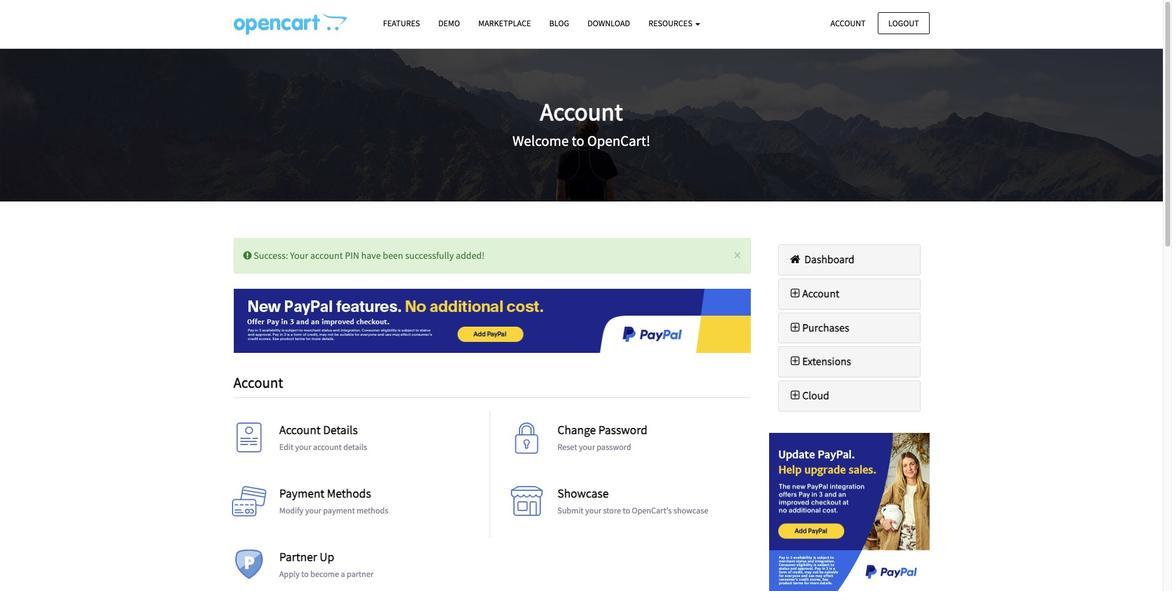 Task type: vqa. For each thing, say whether or not it's contained in the screenshot.
the right Get
no



Task type: locate. For each thing, give the bounding box(es) containing it.
1 vertical spatial paypal image
[[770, 433, 930, 591]]

account up 'opencart!'
[[540, 96, 623, 127]]

2 plus square o image from the top
[[788, 322, 803, 333]]

account details link
[[279, 422, 358, 437]]

logout
[[889, 17, 919, 28]]

reset your password link
[[558, 442, 631, 453]]

0 horizontal spatial to
[[301, 569, 309, 580]]

purchases
[[803, 320, 850, 334]]

your
[[290, 249, 308, 261]]

account left logout
[[831, 17, 866, 28]]

home image
[[788, 254, 803, 265]]

been
[[383, 249, 403, 261]]

change password link
[[558, 422, 648, 437]]

account link left logout link
[[821, 12, 876, 34]]

your inside account details edit your account details
[[295, 442, 311, 453]]

to inside account welcome to opencart!
[[572, 131, 585, 150]]

your left store
[[585, 505, 602, 516]]

3 plus square o image from the top
[[788, 356, 803, 367]]

payment methods link
[[279, 486, 371, 501]]

methods
[[327, 486, 371, 501]]

0 vertical spatial plus square o image
[[788, 288, 803, 299]]

account down dashboard link
[[803, 286, 840, 300]]

plus square o image
[[788, 288, 803, 299], [788, 322, 803, 333], [788, 356, 803, 367]]

your inside payment methods modify your payment methods
[[305, 505, 322, 516]]

plus square o image for extensions
[[788, 356, 803, 367]]

1 vertical spatial account
[[313, 442, 342, 453]]

resources link
[[640, 13, 710, 34]]

account details edit your account details
[[279, 422, 367, 453]]

methods
[[357, 505, 389, 516]]

0 vertical spatial account link
[[821, 12, 876, 34]]

a
[[341, 569, 345, 580]]

features link
[[374, 13, 429, 34]]

to right welcome
[[572, 131, 585, 150]]

edit your account details link
[[279, 442, 367, 453]]

opencart's
[[632, 505, 672, 516]]

your
[[295, 442, 311, 453], [579, 442, 595, 453], [305, 505, 322, 516], [585, 505, 602, 516]]

store
[[603, 505, 621, 516]]

account inside account details edit your account details
[[279, 422, 321, 437]]

showcase image
[[509, 486, 546, 523]]

2 vertical spatial plus square o image
[[788, 356, 803, 367]]

successfully
[[405, 249, 454, 261]]

dashboard
[[803, 252, 855, 266]]

account up "edit"
[[279, 422, 321, 437]]

payment methods modify your payment methods
[[279, 486, 389, 516]]

showcase submit your store to opencart's showcase
[[558, 486, 709, 516]]

become
[[311, 569, 339, 580]]

details
[[344, 442, 367, 453]]

plus square o image down home icon
[[788, 288, 803, 299]]

1 vertical spatial account link
[[788, 286, 840, 300]]

account left pin
[[310, 249, 343, 261]]

0 horizontal spatial paypal image
[[234, 289, 751, 353]]

cloud link
[[788, 389, 830, 403]]

download
[[588, 18, 630, 29]]

your right reset
[[579, 442, 595, 453]]

edit
[[279, 442, 294, 453]]

account link up purchases link
[[788, 286, 840, 300]]

account
[[310, 249, 343, 261], [313, 442, 342, 453]]

1 vertical spatial to
[[623, 505, 630, 516]]

marketplace link
[[469, 13, 540, 34]]

demo link
[[429, 13, 469, 34]]

showcase
[[674, 505, 709, 516]]

reset
[[558, 442, 577, 453]]

plus square o image inside extensions link
[[788, 356, 803, 367]]

showcase link
[[558, 486, 609, 501]]

plus square o image up extensions link
[[788, 322, 803, 333]]

account link for dashboard link
[[788, 286, 840, 300]]

0 vertical spatial to
[[572, 131, 585, 150]]

account link
[[821, 12, 876, 34], [788, 286, 840, 300]]

1 horizontal spatial to
[[572, 131, 585, 150]]

to right store
[[623, 505, 630, 516]]

account inside account welcome to opencart!
[[540, 96, 623, 127]]

partner
[[347, 569, 374, 580]]

account image
[[231, 423, 267, 459]]

1 plus square o image from the top
[[788, 288, 803, 299]]

plus square o image inside purchases link
[[788, 322, 803, 333]]

account inside account link
[[831, 17, 866, 28]]

0 vertical spatial account
[[310, 249, 343, 261]]

password
[[597, 442, 631, 453]]

change
[[558, 422, 596, 437]]

account welcome to opencart!
[[513, 96, 651, 150]]

to right apply
[[301, 569, 309, 580]]

up
[[320, 549, 334, 564]]

your right "edit"
[[295, 442, 311, 453]]

your for payment
[[305, 505, 322, 516]]

marketplace
[[478, 18, 531, 29]]

password
[[599, 422, 648, 437]]

account inside account details edit your account details
[[313, 442, 342, 453]]

paypal image
[[234, 289, 751, 353], [770, 433, 930, 591]]

to
[[572, 131, 585, 150], [623, 505, 630, 516], [301, 569, 309, 580]]

1 horizontal spatial paypal image
[[770, 433, 930, 591]]

plus square o image for purchases
[[788, 322, 803, 333]]

to inside partner up apply to become a partner
[[301, 569, 309, 580]]

1 vertical spatial plus square o image
[[788, 322, 803, 333]]

features
[[383, 18, 420, 29]]

details
[[323, 422, 358, 437]]

account for welcome
[[540, 96, 623, 127]]

opencart - your account image
[[234, 13, 347, 35]]

plus square o image up plus square o image
[[788, 356, 803, 367]]

account
[[831, 17, 866, 28], [540, 96, 623, 127], [803, 286, 840, 300], [234, 373, 283, 392], [279, 422, 321, 437]]

download link
[[579, 13, 640, 34]]

plus square o image
[[788, 390, 803, 401]]

success:
[[254, 249, 288, 261]]

2 horizontal spatial to
[[623, 505, 630, 516]]

extensions link
[[788, 354, 852, 369]]

plus square o image inside account link
[[788, 288, 803, 299]]

success: your account pin have been successfully added!
[[252, 249, 485, 261]]

account down account details link
[[313, 442, 342, 453]]

your down payment
[[305, 505, 322, 516]]

2 vertical spatial to
[[301, 569, 309, 580]]

account link for features link
[[821, 12, 876, 34]]

modify
[[279, 505, 304, 516]]

your inside change password reset your password
[[579, 442, 595, 453]]



Task type: describe. For each thing, give the bounding box(es) containing it.
cloud
[[803, 389, 830, 403]]

extensions
[[803, 354, 852, 369]]

to inside the showcase submit your store to opencart's showcase
[[623, 505, 630, 516]]

purchases link
[[788, 320, 850, 334]]

× button
[[734, 246, 741, 264]]

submit your store to opencart's showcase link
[[558, 505, 709, 516]]

apply to become a partner image
[[231, 550, 267, 586]]

resources
[[649, 18, 694, 29]]

apply to become a partner link
[[279, 569, 374, 580]]

plus square o image for account
[[788, 288, 803, 299]]

dashboard link
[[788, 252, 855, 266]]

0 vertical spatial paypal image
[[234, 289, 751, 353]]

exclamation circle image
[[243, 250, 252, 260]]

your for change
[[579, 442, 595, 453]]

account for details
[[279, 422, 321, 437]]

change password image
[[509, 423, 546, 459]]

welcome
[[513, 131, 569, 150]]

account up account image
[[234, 373, 283, 392]]

blog link
[[540, 13, 579, 34]]

partner up link
[[279, 549, 334, 564]]

account for dashboard link's account link
[[803, 286, 840, 300]]

pin
[[345, 249, 359, 261]]

×
[[734, 246, 741, 264]]

logout link
[[878, 12, 930, 34]]

showcase
[[558, 486, 609, 501]]

modify your payment methods link
[[279, 505, 389, 516]]

partner
[[279, 549, 317, 564]]

submit
[[558, 505, 584, 516]]

opencart!
[[588, 131, 651, 150]]

partner up apply to become a partner
[[279, 549, 374, 580]]

your inside the showcase submit your store to opencart's showcase
[[585, 505, 602, 516]]

demo
[[439, 18, 460, 29]]

payment
[[323, 505, 355, 516]]

blog
[[550, 18, 569, 29]]

payment
[[279, 486, 325, 501]]

added!
[[456, 249, 485, 261]]

change password reset your password
[[558, 422, 648, 453]]

apply
[[279, 569, 300, 580]]

payment methods image
[[231, 486, 267, 523]]

your for account
[[295, 442, 311, 453]]

have
[[361, 249, 381, 261]]



